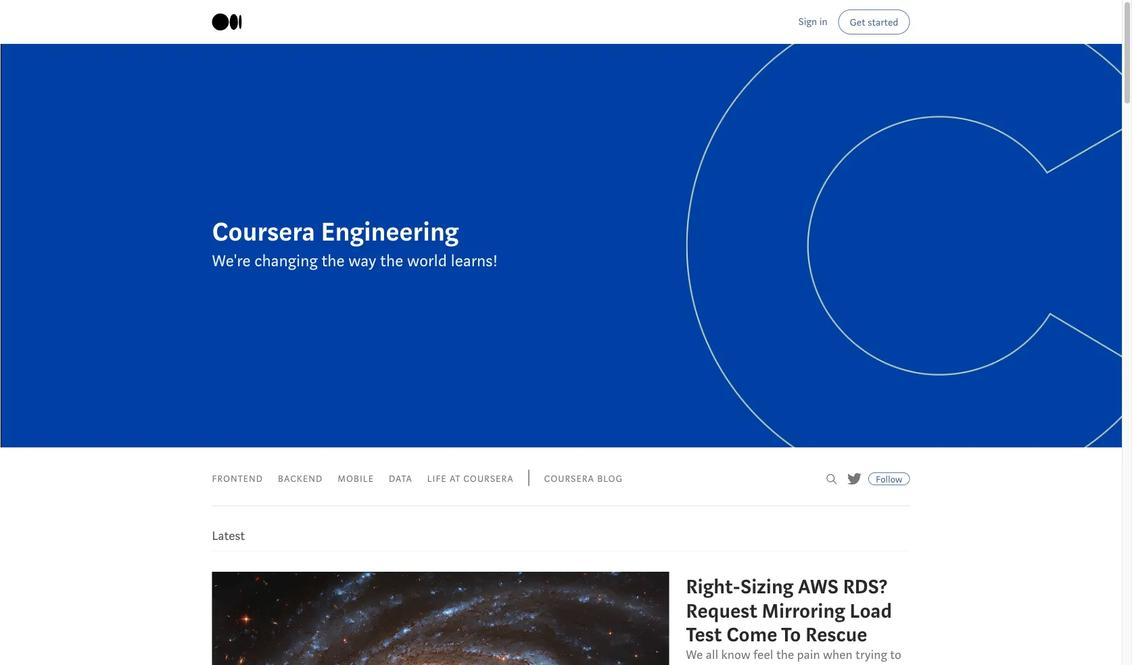 Task type: locate. For each thing, give the bounding box(es) containing it.
coursera for engineering
[[212, 215, 315, 249]]

for
[[848, 664, 863, 666]]

coursera right at
[[464, 473, 514, 486]]

coursera blog link
[[544, 473, 623, 486]]

get started
[[850, 16, 899, 29]]

choose
[[686, 664, 724, 666]]

life at coursera
[[428, 473, 514, 486]]

learns!
[[451, 251, 498, 272]]

latest
[[212, 529, 245, 545]]

backend
[[278, 473, 323, 486]]

the right 'feel'
[[777, 647, 795, 664]]

2 horizontal spatial coursera
[[544, 473, 595, 486]]

engineering
[[321, 215, 459, 249]]

the down engineering
[[380, 251, 404, 272]]

coursera left blog
[[544, 473, 595, 486]]

right
[[748, 664, 773, 666]]

0 horizontal spatial coursera
[[212, 215, 315, 249]]

coursera inside coursera engineering we're changing the way the world learns!
[[212, 215, 315, 249]]

to rescue
[[782, 622, 868, 648]]

follow
[[876, 474, 903, 486]]

blog
[[598, 473, 623, 486]]

aws
[[799, 575, 839, 601]]

coursera engineering we're changing the way the world learns!
[[212, 215, 498, 272]]

get
[[850, 16, 866, 29]]

coursera up changing
[[212, 215, 315, 249]]

mirroring
[[762, 598, 846, 625]]

load
[[850, 598, 893, 625]]

the left 'way'
[[322, 251, 345, 272]]

sign
[[799, 15, 818, 28]]

to
[[891, 647, 902, 664]]

the
[[322, 251, 345, 272], [380, 251, 404, 272], [777, 647, 795, 664], [727, 664, 745, 666]]

know
[[722, 647, 751, 664]]

come
[[727, 622, 778, 648]]

coursera
[[212, 215, 315, 249], [464, 473, 514, 486], [544, 473, 595, 486]]

all
[[706, 647, 719, 664]]

right-
[[686, 575, 741, 601]]



Task type: vqa. For each thing, say whether or not it's contained in the screenshot.
We all know feel the pain when trying to choose the right instance size for AW
yes



Task type: describe. For each thing, give the bounding box(es) containing it.
frontend link
[[212, 473, 263, 486]]

mobile
[[338, 473, 374, 486]]

data
[[389, 473, 413, 486]]

request
[[686, 598, 758, 625]]

coursera blog
[[544, 473, 623, 486]]

sign in link
[[799, 14, 828, 30]]

follow button
[[869, 473, 910, 486]]

trying
[[856, 647, 888, 664]]

get started link
[[839, 9, 910, 35]]

pain
[[798, 647, 821, 664]]

mobile link
[[338, 473, 374, 486]]

sizing
[[741, 575, 794, 601]]

started
[[868, 16, 899, 29]]

right-sizing aws rds? request mirroring load test come to rescue
[[686, 575, 893, 648]]

we
[[686, 647, 703, 664]]

at
[[450, 473, 461, 486]]

coursera engineering link
[[212, 211, 910, 249]]

backend link
[[278, 473, 323, 486]]

we're
[[212, 251, 251, 272]]

test
[[686, 622, 722, 648]]

frontend
[[212, 473, 263, 486]]

1 horizontal spatial coursera
[[464, 473, 514, 486]]

instance
[[776, 664, 822, 666]]

rds?
[[844, 575, 888, 601]]

when
[[824, 647, 853, 664]]

in
[[820, 15, 828, 28]]

life
[[428, 473, 447, 486]]

coursera for blog
[[544, 473, 595, 486]]

sign in
[[799, 15, 828, 28]]

life at coursera link
[[428, 473, 514, 486]]

data link
[[389, 473, 413, 486]]

changing
[[255, 251, 318, 272]]

we all know feel the pain when trying to choose the right instance size for aw
[[686, 647, 902, 666]]

size
[[825, 664, 845, 666]]

feel
[[754, 647, 774, 664]]

world
[[407, 251, 447, 272]]

the left right
[[727, 664, 745, 666]]

way
[[349, 251, 376, 272]]



